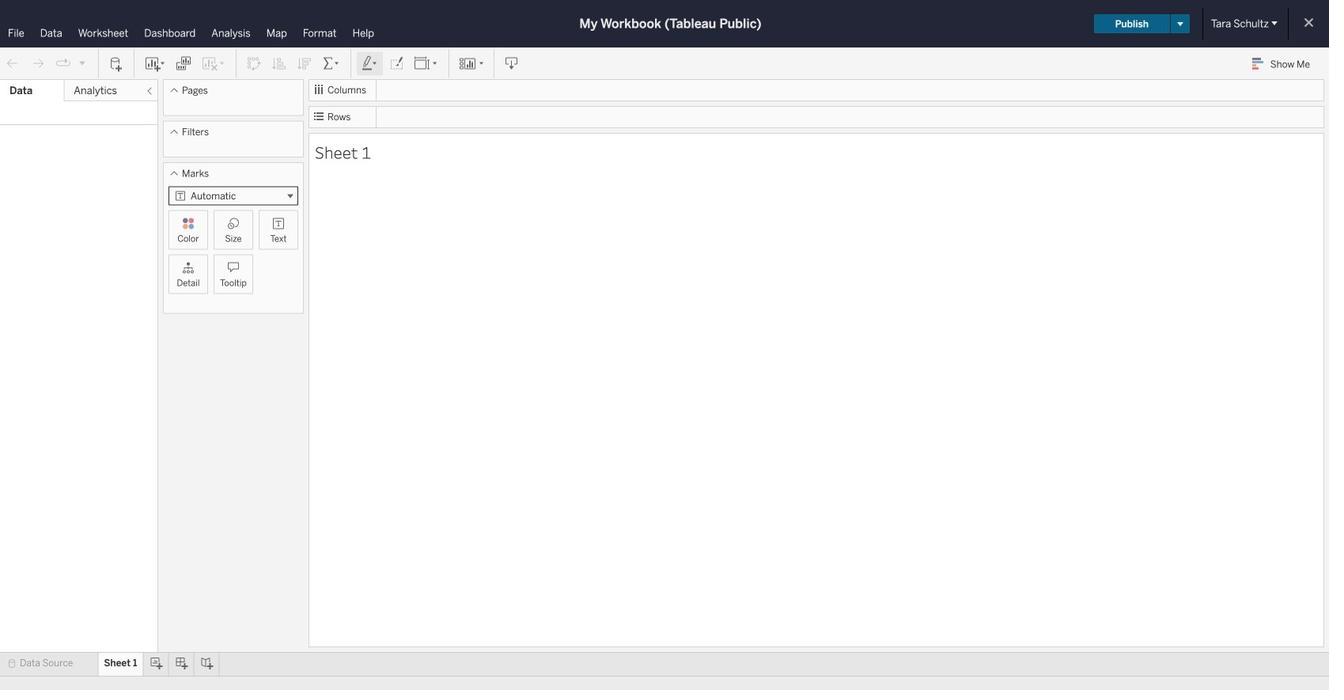 Task type: vqa. For each thing, say whether or not it's contained in the screenshot.
4th Workbook thumbnail from right
no



Task type: describe. For each thing, give the bounding box(es) containing it.
duplicate image
[[176, 56, 192, 72]]

clear sheet image
[[201, 56, 226, 72]]

swap rows and columns image
[[246, 56, 262, 72]]

new data source image
[[108, 56, 124, 72]]

download image
[[504, 56, 520, 72]]

redo image
[[30, 56, 46, 72]]

undo image
[[5, 56, 21, 72]]

totals image
[[322, 56, 341, 72]]



Task type: locate. For each thing, give the bounding box(es) containing it.
replay animation image
[[55, 56, 71, 71]]

show/hide cards image
[[459, 56, 484, 72]]

sort ascending image
[[271, 56, 287, 72]]

new worksheet image
[[144, 56, 166, 72]]

highlight image
[[361, 56, 379, 72]]

sort descending image
[[297, 56, 313, 72]]

collapse image
[[145, 86, 154, 96]]

replay animation image
[[78, 58, 87, 67]]

fit image
[[414, 56, 439, 72]]

format workbook image
[[389, 56, 404, 72]]



